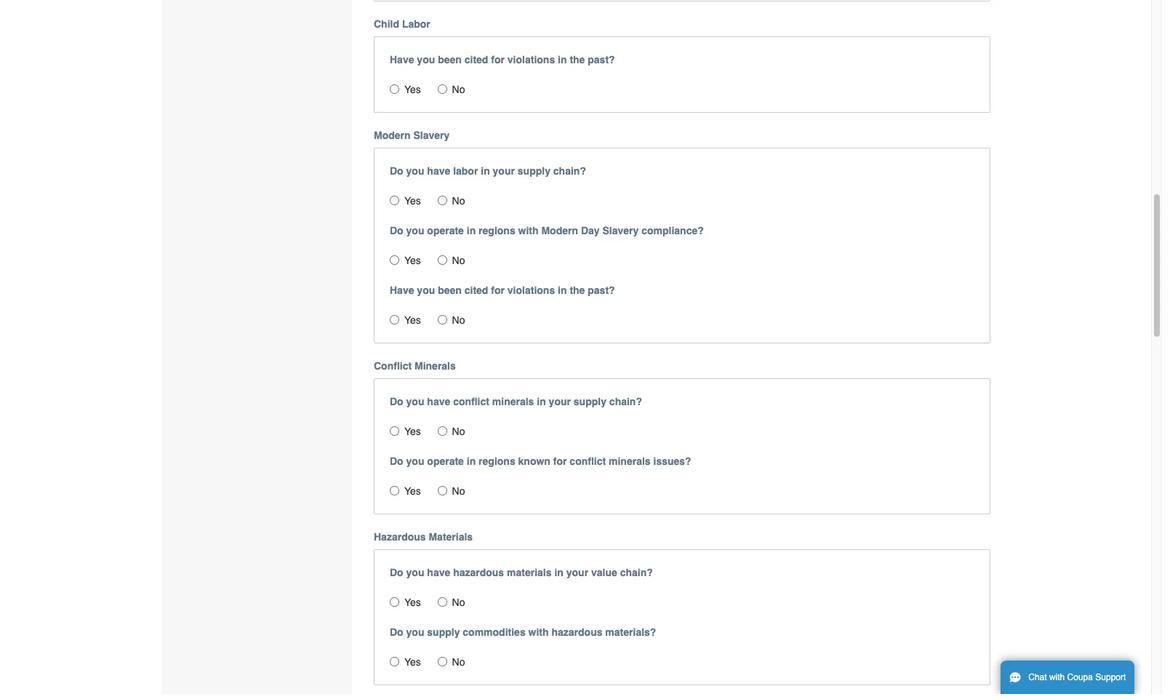 Task type: describe. For each thing, give the bounding box(es) containing it.
hazardous materials
[[374, 531, 473, 543]]

2 the from the top
[[570, 284, 585, 296]]

0 vertical spatial minerals
[[492, 396, 534, 407]]

6 yes from the top
[[405, 485, 421, 497]]

1 have from the top
[[390, 54, 414, 65]]

1 horizontal spatial hazardous
[[552, 626, 603, 638]]

hazardous
[[374, 531, 426, 543]]

chat
[[1029, 672, 1047, 682]]

do you supply commodities with hazardous materials?
[[390, 626, 657, 638]]

known
[[518, 455, 551, 467]]

1 violations from the top
[[508, 54, 555, 65]]

have for labor
[[427, 165, 451, 177]]

do for do you have hazardous materials in your value chain?
[[390, 567, 404, 578]]

0 horizontal spatial modern
[[374, 129, 411, 141]]

do for do you operate in regions with modern day slavery compliance?
[[390, 225, 404, 236]]

commodities
[[463, 626, 526, 638]]

1 yes from the top
[[405, 83, 421, 95]]

0 vertical spatial with
[[518, 225, 539, 236]]

do for do you have conflict minerals in your supply chain?
[[390, 396, 404, 407]]

conflict
[[374, 360, 412, 372]]

1 the from the top
[[570, 54, 585, 65]]

1 no from the top
[[452, 83, 465, 95]]

1 been from the top
[[438, 54, 462, 65]]

operate for labor
[[427, 225, 464, 236]]

minerals
[[415, 360, 456, 372]]

1 vertical spatial modern
[[542, 225, 578, 236]]

chat with coupa support
[[1029, 672, 1127, 682]]

do you operate in regions known for conflict minerals issues?
[[390, 455, 692, 467]]

have for hazardous
[[427, 567, 451, 578]]

7 no from the top
[[452, 596, 465, 608]]

1 vertical spatial slavery
[[603, 225, 639, 236]]

child
[[374, 18, 399, 30]]

materials
[[429, 531, 473, 543]]

value
[[591, 567, 618, 578]]

1 vertical spatial conflict
[[570, 455, 606, 467]]

2 violations from the top
[[508, 284, 555, 296]]

2 past? from the top
[[588, 284, 615, 296]]

1 cited from the top
[[465, 54, 488, 65]]

regions for with
[[479, 225, 516, 236]]

2 have from the top
[[390, 284, 414, 296]]

0 horizontal spatial supply
[[427, 626, 460, 638]]

6 no from the top
[[452, 485, 465, 497]]

compliance?
[[642, 225, 704, 236]]

conflict minerals
[[374, 360, 456, 372]]

2 no from the top
[[452, 195, 465, 206]]

do you have conflict minerals in your supply chain?
[[390, 396, 642, 407]]

1 vertical spatial with
[[529, 626, 549, 638]]

4 yes from the top
[[405, 314, 421, 326]]



Task type: vqa. For each thing, say whether or not it's contained in the screenshot.
been
yes



Task type: locate. For each thing, give the bounding box(es) containing it.
violations
[[508, 54, 555, 65], [508, 284, 555, 296]]

7 yes from the top
[[405, 596, 421, 608]]

3 have from the top
[[427, 567, 451, 578]]

1 vertical spatial supply
[[574, 396, 607, 407]]

5 yes from the top
[[405, 425, 421, 437]]

1 vertical spatial chain?
[[610, 396, 642, 407]]

have you been cited for violations in the past?
[[390, 54, 615, 65], [390, 284, 615, 296]]

have for conflict
[[427, 396, 451, 407]]

have
[[390, 54, 414, 65], [390, 284, 414, 296]]

1 vertical spatial have you been cited for violations in the past?
[[390, 284, 615, 296]]

0 vertical spatial have
[[390, 54, 414, 65]]

with right chat
[[1050, 672, 1065, 682]]

4 no from the top
[[452, 314, 465, 326]]

do you have hazardous materials in your value chain?
[[390, 567, 653, 578]]

your for hazardous materials
[[567, 567, 589, 578]]

2 vertical spatial have
[[427, 567, 451, 578]]

0 vertical spatial conflict
[[453, 396, 490, 407]]

1 past? from the top
[[588, 54, 615, 65]]

8 yes from the top
[[405, 656, 421, 668]]

hazardous
[[453, 567, 504, 578], [552, 626, 603, 638]]

hazardous left 'materials?'
[[552, 626, 603, 638]]

1 vertical spatial operate
[[427, 455, 464, 467]]

coupa
[[1068, 672, 1094, 682]]

minerals up known
[[492, 396, 534, 407]]

1 vertical spatial cited
[[465, 284, 488, 296]]

regions down "do you have labor in your supply chain?"
[[479, 225, 516, 236]]

1 have you been cited for violations in the past? from the top
[[390, 54, 615, 65]]

4 do from the top
[[390, 455, 404, 467]]

hazardous down materials
[[453, 567, 504, 578]]

1 vertical spatial for
[[491, 284, 505, 296]]

modern slavery
[[374, 129, 450, 141]]

0 horizontal spatial conflict
[[453, 396, 490, 407]]

do for do you supply commodities with hazardous materials?
[[390, 626, 404, 638]]

chain? for supply
[[610, 396, 642, 407]]

with right commodities
[[529, 626, 549, 638]]

labor
[[453, 165, 478, 177]]

do
[[390, 165, 404, 177], [390, 225, 404, 236], [390, 396, 404, 407], [390, 455, 404, 467], [390, 567, 404, 578], [390, 626, 404, 638]]

the
[[570, 54, 585, 65], [570, 284, 585, 296]]

2 operate from the top
[[427, 455, 464, 467]]

do for do you operate in regions known for conflict minerals issues?
[[390, 455, 404, 467]]

0 vertical spatial for
[[491, 54, 505, 65]]

1 horizontal spatial supply
[[518, 165, 551, 177]]

with left day
[[518, 225, 539, 236]]

0 vertical spatial operate
[[427, 225, 464, 236]]

chat with coupa support button
[[1001, 661, 1135, 694]]

slavery
[[414, 129, 450, 141], [603, 225, 639, 236]]

your left value
[[567, 567, 589, 578]]

1 vertical spatial been
[[438, 284, 462, 296]]

in
[[558, 54, 567, 65], [481, 165, 490, 177], [467, 225, 476, 236], [558, 284, 567, 296], [537, 396, 546, 407], [467, 455, 476, 467], [555, 567, 564, 578]]

1 vertical spatial have
[[390, 284, 414, 296]]

0 vertical spatial have
[[427, 165, 451, 177]]

operate for conflict
[[427, 455, 464, 467]]

minerals
[[492, 396, 534, 407], [609, 455, 651, 467]]

2 vertical spatial chain?
[[620, 567, 653, 578]]

have down materials
[[427, 567, 451, 578]]

1 do from the top
[[390, 165, 404, 177]]

0 horizontal spatial hazardous
[[453, 567, 504, 578]]

with inside button
[[1050, 672, 1065, 682]]

2 vertical spatial your
[[567, 567, 589, 578]]

your
[[493, 165, 515, 177], [549, 396, 571, 407], [567, 567, 589, 578]]

1 vertical spatial have
[[427, 396, 451, 407]]

chain?
[[554, 165, 586, 177], [610, 396, 642, 407], [620, 567, 653, 578]]

your up 'do you operate in regions known for conflict minerals issues?'
[[549, 396, 571, 407]]

2 horizontal spatial supply
[[574, 396, 607, 407]]

1 regions from the top
[[479, 225, 516, 236]]

support
[[1096, 672, 1127, 682]]

2 vertical spatial for
[[554, 455, 567, 467]]

no
[[452, 83, 465, 95], [452, 195, 465, 206], [452, 254, 465, 266], [452, 314, 465, 326], [452, 425, 465, 437], [452, 485, 465, 497], [452, 596, 465, 608], [452, 656, 465, 668]]

0 vertical spatial the
[[570, 54, 585, 65]]

0 vertical spatial modern
[[374, 129, 411, 141]]

supply
[[518, 165, 551, 177], [574, 396, 607, 407], [427, 626, 460, 638]]

1 vertical spatial the
[[570, 284, 585, 296]]

2 regions from the top
[[479, 455, 516, 467]]

materials?
[[606, 626, 657, 638]]

been
[[438, 54, 462, 65], [438, 284, 462, 296]]

2 do from the top
[[390, 225, 404, 236]]

regions for known
[[479, 455, 516, 467]]

0 vertical spatial slavery
[[414, 129, 450, 141]]

conflict right known
[[570, 455, 606, 467]]

your for conflict minerals
[[549, 396, 571, 407]]

3 no from the top
[[452, 254, 465, 266]]

do you operate in regions with modern day slavery compliance?
[[390, 225, 704, 236]]

0 vertical spatial hazardous
[[453, 567, 504, 578]]

do for do you have labor in your supply chain?
[[390, 165, 404, 177]]

5 no from the top
[[452, 425, 465, 437]]

1 horizontal spatial modern
[[542, 225, 578, 236]]

1 horizontal spatial minerals
[[609, 455, 651, 467]]

1 vertical spatial minerals
[[609, 455, 651, 467]]

0 horizontal spatial slavery
[[414, 129, 450, 141]]

child labor
[[374, 18, 431, 30]]

1 vertical spatial violations
[[508, 284, 555, 296]]

2 vertical spatial supply
[[427, 626, 460, 638]]

for
[[491, 54, 505, 65], [491, 284, 505, 296], [554, 455, 567, 467]]

regions left known
[[479, 455, 516, 467]]

past?
[[588, 54, 615, 65], [588, 284, 615, 296]]

0 vertical spatial cited
[[465, 54, 488, 65]]

conflict
[[453, 396, 490, 407], [570, 455, 606, 467]]

0 vertical spatial past?
[[588, 54, 615, 65]]

slavery up "do you have labor in your supply chain?"
[[414, 129, 450, 141]]

2 yes from the top
[[405, 195, 421, 206]]

2 vertical spatial with
[[1050, 672, 1065, 682]]

1 operate from the top
[[427, 225, 464, 236]]

chain? for value
[[620, 567, 653, 578]]

you
[[417, 54, 435, 65], [406, 165, 424, 177], [406, 225, 424, 236], [417, 284, 435, 296], [406, 396, 424, 407], [406, 455, 424, 467], [406, 567, 424, 578], [406, 626, 424, 638]]

your right labor
[[493, 165, 515, 177]]

1 vertical spatial past?
[[588, 284, 615, 296]]

with
[[518, 225, 539, 236], [529, 626, 549, 638], [1050, 672, 1065, 682]]

1 have from the top
[[427, 165, 451, 177]]

1 vertical spatial regions
[[479, 455, 516, 467]]

1 horizontal spatial conflict
[[570, 455, 606, 467]]

5 do from the top
[[390, 567, 404, 578]]

materials
[[507, 567, 552, 578]]

0 vertical spatial violations
[[508, 54, 555, 65]]

cited
[[465, 54, 488, 65], [465, 284, 488, 296]]

have
[[427, 165, 451, 177], [427, 396, 451, 407], [427, 567, 451, 578]]

1 vertical spatial your
[[549, 396, 571, 407]]

modern
[[374, 129, 411, 141], [542, 225, 578, 236]]

0 vertical spatial your
[[493, 165, 515, 177]]

do you have labor in your supply chain?
[[390, 165, 586, 177]]

0 vertical spatial have you been cited for violations in the past?
[[390, 54, 615, 65]]

minerals left issues?
[[609, 455, 651, 467]]

have down minerals
[[427, 396, 451, 407]]

8 no from the top
[[452, 656, 465, 668]]

2 have from the top
[[427, 396, 451, 407]]

1 vertical spatial hazardous
[[552, 626, 603, 638]]

1 horizontal spatial slavery
[[603, 225, 639, 236]]

0 vertical spatial chain?
[[554, 165, 586, 177]]

slavery right day
[[603, 225, 639, 236]]

None radio
[[390, 196, 399, 205], [438, 255, 447, 265], [390, 426, 399, 436], [438, 426, 447, 436], [438, 486, 447, 495], [438, 597, 447, 607], [438, 657, 447, 666], [390, 196, 399, 205], [438, 255, 447, 265], [390, 426, 399, 436], [438, 426, 447, 436], [438, 486, 447, 495], [438, 597, 447, 607], [438, 657, 447, 666]]

2 cited from the top
[[465, 284, 488, 296]]

6 do from the top
[[390, 626, 404, 638]]

3 yes from the top
[[405, 254, 421, 266]]

have left labor
[[427, 165, 451, 177]]

0 vertical spatial supply
[[518, 165, 551, 177]]

day
[[581, 225, 600, 236]]

regions
[[479, 225, 516, 236], [479, 455, 516, 467]]

None radio
[[390, 84, 399, 94], [438, 84, 447, 94], [438, 196, 447, 205], [390, 255, 399, 265], [390, 315, 399, 324], [438, 315, 447, 324], [390, 486, 399, 495], [390, 597, 399, 607], [390, 657, 399, 666], [390, 84, 399, 94], [438, 84, 447, 94], [438, 196, 447, 205], [390, 255, 399, 265], [390, 315, 399, 324], [438, 315, 447, 324], [390, 486, 399, 495], [390, 597, 399, 607], [390, 657, 399, 666]]

3 do from the top
[[390, 396, 404, 407]]

labor
[[402, 18, 431, 30]]

0 vertical spatial been
[[438, 54, 462, 65]]

yes
[[405, 83, 421, 95], [405, 195, 421, 206], [405, 254, 421, 266], [405, 314, 421, 326], [405, 425, 421, 437], [405, 485, 421, 497], [405, 596, 421, 608], [405, 656, 421, 668]]

2 have you been cited for violations in the past? from the top
[[390, 284, 615, 296]]

0 vertical spatial regions
[[479, 225, 516, 236]]

conflict down minerals
[[453, 396, 490, 407]]

operate
[[427, 225, 464, 236], [427, 455, 464, 467]]

issues?
[[654, 455, 692, 467]]

0 horizontal spatial minerals
[[492, 396, 534, 407]]

2 been from the top
[[438, 284, 462, 296]]



